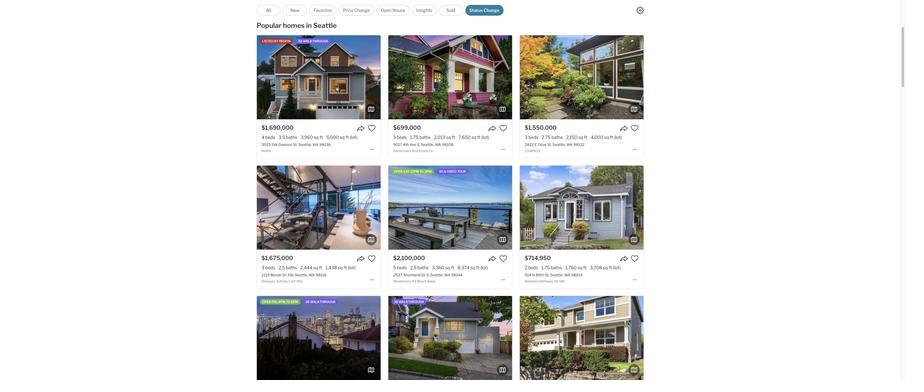 Task type: describe. For each thing, give the bounding box(es) containing it.
ft for 8,374 sq ft (lot)
[[476, 265, 479, 271]]

popular homes in seattle
[[257, 22, 337, 29]]

open for open sat, 12pm to 3pm
[[394, 170, 403, 174]]

seattle, for $1,550,000
[[552, 143, 566, 147]]

redfin
[[262, 149, 271, 153]]

popular
[[257, 22, 282, 29]]

1.75 for $714,950
[[542, 265, 550, 271]]

wa for $1,550,000
[[566, 143, 573, 147]]

3d walkthrough for listed by redfin
[[298, 39, 328, 43]]

2822
[[525, 143, 534, 147]]

favorite button checkbox for $714,950
[[631, 255, 639, 263]]

beds for $1,690,000
[[265, 135, 275, 140]]

favorite button checkbox for $1,550,000
[[631, 124, 639, 132]]

4pm
[[278, 300, 285, 304]]

sq for 5,000
[[340, 135, 345, 140]]

4,000 sq ft (lot)
[[591, 135, 622, 140]]

seattle, for $1,690,000
[[298, 143, 312, 147]]

int'l
[[291, 280, 297, 284]]

12pm
[[410, 170, 419, 174]]

st, for $714,950
[[545, 273, 549, 278]]

All radio
[[257, 5, 281, 16]]

ft for 3,708 sq ft (lot)
[[609, 265, 612, 271]]

1 photo of 2314 e lynn st, seattle, wa 98112 image from the left
[[264, 296, 388, 381]]

3d & video tour
[[439, 170, 466, 174]]

ft for 4,000 sq ft (lot)
[[610, 135, 613, 140]]

dr for $2,100,000
[[421, 273, 426, 278]]

1 photo of 2537 shoreland dr s, seattle, wa 98144 image from the left
[[264, 166, 388, 250]]

baths for $2,100,000
[[417, 265, 429, 271]]

homes
[[283, 22, 305, 29]]

option group containing all
[[257, 5, 503, 16]]

1.75 for $699,000
[[410, 135, 418, 140]]

3d for open sat, 12pm to 3pm
[[439, 170, 443, 174]]

walkthrough for open fri, 4pm to 6pm
[[310, 300, 335, 304]]

1,438
[[326, 265, 337, 271]]

nw
[[559, 280, 565, 284]]

dawson
[[278, 143, 292, 147]]

sq for 4,000
[[604, 135, 609, 140]]

listed by redfin
[[262, 39, 291, 43]]

3d down 2537
[[394, 300, 398, 304]]

3.5 baths
[[279, 135, 297, 140]]

sq for 3,360
[[445, 265, 450, 271]]

tour
[[457, 170, 466, 174]]

2.5 for $1,675,000
[[279, 265, 285, 271]]

3d walkthrough for open fri, 4pm to 6pm
[[305, 300, 335, 304]]

favorite button checkbox for $1,675,000
[[368, 255, 376, 263]]

1.75 baths for $699,000
[[410, 135, 431, 140]]

3 photo of 1221 bigelow ave n, seattle, wa 98109 image from the left
[[381, 296, 504, 381]]

r
[[412, 280, 414, 284]]

3 photo of 514 n 86th st, seattle, wa 98103 image from the left
[[644, 166, 768, 250]]

2 photo of 514 n 86th st, seattle, wa 98103 image from the left
[[520, 166, 644, 250]]

change for status change
[[484, 8, 499, 13]]

sat,
[[403, 170, 410, 174]]

4 beds
[[262, 135, 275, 140]]

baths for $1,550,000
[[551, 135, 563, 140]]

compass
[[525, 149, 540, 153]]

sq for 1,438
[[338, 265, 343, 271]]

98116
[[316, 273, 326, 278]]

baths for $714,950
[[551, 265, 562, 271]]

3 photo of 5015 sw dawson st, seattle, wa 98136 image from the left
[[381, 35, 504, 120]]

beds for $2,100,000
[[397, 265, 407, 271]]

98108
[[442, 143, 453, 147]]

2.75
[[542, 135, 551, 140]]

3 for $1,550,000
[[525, 135, 528, 140]]

Open House radio
[[377, 5, 410, 16]]

514
[[525, 273, 531, 278]]

hs
[[554, 280, 559, 284]]

5,000
[[326, 135, 339, 140]]

98103
[[571, 273, 583, 278]]

sq for 3,708
[[603, 265, 608, 271]]

open for open fri, 4pm to 6pm
[[262, 300, 271, 304]]

house
[[392, 8, 405, 13]]

n
[[532, 273, 535, 278]]

(lot) for $714,950
[[613, 265, 621, 271]]

favorite button image for $699,000
[[499, 124, 507, 132]]

3 photo of 918 n 91st st, seattle, wa 98103 image from the left
[[644, 296, 768, 381]]

listed
[[262, 39, 273, 43]]

3d for open fri, 4pm to 6pm
[[305, 300, 310, 304]]

514 n 86th st, seattle, wa 98103 berkshire hathaway hs nw
[[525, 273, 583, 284]]

2 photo of 2119 bonair dr sw, seattle, wa 98116 image from the left
[[257, 166, 381, 250]]

beds for $699,000
[[397, 135, 407, 140]]

86th
[[536, 273, 544, 278]]

change for price change
[[354, 8, 370, 13]]

e inside 2822 e olive st, seattle, wa 98122 compass
[[535, 143, 537, 147]]

2 beds
[[525, 265, 538, 271]]

9017
[[393, 143, 402, 147]]

2 photo of 918 n 91st st, seattle, wa 98103 image from the left
[[520, 296, 644, 381]]

2 photo of 5015 sw dawson st, seattle, wa 98136 image from the left
[[257, 35, 381, 120]]

Favorites radio
[[309, 5, 336, 16]]

ft for 3,960 sq ft
[[320, 135, 323, 140]]

st, for $1,550,000
[[547, 143, 552, 147]]

wa for $1,675,000
[[309, 273, 315, 278]]

(lot) for $1,675,000
[[348, 265, 355, 271]]

shoreland
[[403, 273, 421, 278]]

7,650 sq ft (lot)
[[459, 135, 489, 140]]

3,960
[[301, 135, 313, 140]]

s, for $699,000
[[417, 143, 420, 147]]

price
[[343, 8, 353, 13]]

sq for 7,650
[[472, 135, 476, 140]]

(lot) for $699,000
[[481, 135, 489, 140]]

2
[[525, 265, 527, 271]]

2 photo of 2822 e olive st, seattle, wa 98122 image from the left
[[520, 35, 644, 120]]

98136
[[319, 143, 331, 147]]

beds for $1,550,000
[[528, 135, 538, 140]]

1 photo of 1221 bigelow ave n, seattle, wa 98109 image from the left
[[133, 296, 257, 381]]

s, for $2,100,000
[[426, 273, 429, 278]]

4th
[[403, 143, 409, 147]]

2,444
[[300, 265, 312, 271]]

sold
[[446, 8, 455, 13]]

status
[[469, 8, 483, 13]]

ft for 3,360 sq ft
[[451, 265, 454, 271]]

walkthrough down r
[[399, 300, 424, 304]]

3d walkthrough down r
[[394, 300, 424, 304]]

wa for $1,690,000
[[312, 143, 319, 147]]

to for 6pm
[[286, 300, 290, 304]]

2,444 sq ft
[[300, 265, 322, 271]]

hathaway
[[539, 280, 554, 284]]

3,960 sq ft
[[301, 135, 323, 140]]

wa for $699,000
[[435, 143, 441, 147]]

2.75 baths
[[542, 135, 563, 140]]

new
[[290, 8, 300, 13]]

wa for $714,950
[[564, 273, 570, 278]]

&
[[444, 170, 446, 174]]

$1,690,000
[[262, 125, 294, 131]]

seattle, for $1,675,000
[[295, 273, 308, 278]]

$2,100,000
[[393, 255, 425, 262]]

4,000
[[591, 135, 603, 140]]

open house
[[381, 8, 405, 13]]

3 photo of 2822 e olive st, seattle, wa 98122 image from the left
[[644, 35, 768, 120]]

Insights radio
[[412, 5, 436, 16]]

insights
[[416, 8, 432, 13]]

rlty
[[297, 280, 303, 284]]

sotheby's
[[276, 280, 290, 284]]

3 photo of 2314 e lynn st, seattle, wa 98112 image from the left
[[512, 296, 636, 381]]

dr for $1,675,000
[[283, 273, 287, 278]]

3d for listed by redfin
[[298, 39, 302, 43]]

baths for $1,690,000
[[286, 135, 297, 140]]

2,150 sq ft
[[566, 135, 587, 140]]



Task type: vqa. For each thing, say whether or not it's contained in the screenshot.
Photo of 550 Market St Unit 22&23, Downtown Pgh, PA 15222
no



Task type: locate. For each thing, give the bounding box(es) containing it.
seattle, up hs
[[550, 273, 563, 278]]

3 beds for $1,675,000
[[262, 265, 275, 271]]

3 beds up '2822' on the top right of the page
[[525, 135, 538, 140]]

ft
[[320, 135, 323, 140], [345, 135, 349, 140], [452, 135, 455, 140], [477, 135, 481, 140], [584, 135, 587, 140], [610, 135, 613, 140], [319, 265, 322, 271], [344, 265, 347, 271], [451, 265, 454, 271], [476, 265, 479, 271], [583, 265, 587, 271], [609, 265, 612, 271]]

berkshire
[[525, 280, 539, 284]]

dr left sw,
[[283, 273, 287, 278]]

2.5 baths for $2,100,000
[[410, 265, 429, 271]]

ft up 98108
[[452, 135, 455, 140]]

baths up 9017 4th ave s, seattle, wa 98108 windermere real estate co.
[[419, 135, 431, 140]]

3.5
[[279, 135, 285, 140]]

1 favorite button checkbox from the left
[[499, 255, 507, 263]]

1 horizontal spatial to
[[419, 170, 424, 174]]

photo of 2537 shoreland dr s, seattle, wa 98144 image
[[264, 166, 388, 250], [388, 166, 512, 250], [512, 166, 636, 250]]

wa down 3,960 sq ft on the left of page
[[312, 143, 319, 147]]

st, inside 2822 e olive st, seattle, wa 98122 compass
[[547, 143, 552, 147]]

to for 3pm
[[419, 170, 424, 174]]

favorite button checkbox
[[368, 124, 376, 132], [499, 124, 507, 132], [631, 124, 639, 132], [368, 255, 376, 263]]

1 photo of 514 n 86th st, seattle, wa 98103 image from the left
[[396, 166, 520, 250]]

st, right the olive
[[547, 143, 552, 147]]

3 beds for $1,550,000
[[525, 135, 538, 140]]

0 horizontal spatial change
[[354, 8, 370, 13]]

1 horizontal spatial change
[[484, 8, 499, 13]]

ft right 8,374
[[476, 265, 479, 271]]

2537 shoreland dr s, seattle, wa 98144 windermere r e mount baker
[[393, 273, 463, 284]]

wa down 2,150
[[566, 143, 573, 147]]

s,
[[417, 143, 420, 147], [426, 273, 429, 278]]

1 horizontal spatial 3 beds
[[393, 135, 407, 140]]

baths
[[286, 135, 297, 140], [419, 135, 431, 140], [551, 135, 563, 140], [286, 265, 297, 271], [417, 265, 429, 271], [551, 265, 562, 271]]

change inside radio
[[484, 8, 499, 13]]

1 horizontal spatial 2.5
[[410, 265, 416, 271]]

change inside radio
[[354, 8, 370, 13]]

3d right '6pm'
[[305, 300, 310, 304]]

ave
[[410, 143, 416, 147]]

beds up '2822' on the top right of the page
[[528, 135, 538, 140]]

seattle, inside 9017 4th ave s, seattle, wa 98108 windermere real estate co.
[[421, 143, 434, 147]]

2 favorite button checkbox from the left
[[631, 255, 639, 263]]

sq up 98103
[[578, 265, 582, 271]]

ft up 98122
[[584, 135, 587, 140]]

Status Change radio
[[465, 5, 503, 16]]

change right "price"
[[354, 8, 370, 13]]

photo of 2119 bonair dr sw, seattle, wa 98116 image
[[133, 166, 257, 250], [257, 166, 381, 250], [381, 166, 504, 250]]

ft for 1,438 sq ft (lot)
[[344, 265, 347, 271]]

$714,950
[[525, 255, 551, 262]]

1.75
[[410, 135, 418, 140], [542, 265, 550, 271]]

1 dr from the left
[[283, 273, 287, 278]]

seattle, inside 2537 shoreland dr s, seattle, wa 98144 windermere r e mount baker
[[430, 273, 443, 278]]

windermere inside 2537 shoreland dr s, seattle, wa 98144 windermere r e mount baker
[[393, 280, 411, 284]]

beds for $1,675,000
[[265, 265, 275, 271]]

photo of 918 n 91st st, seattle, wa 98103 image
[[396, 296, 520, 381], [520, 296, 644, 381], [644, 296, 768, 381]]

seattle, inside 5015 sw dawson st, seattle, wa 98136 redfin
[[298, 143, 312, 147]]

windermere for $699,000
[[393, 149, 411, 153]]

dr up mount
[[421, 273, 426, 278]]

0 vertical spatial e
[[535, 143, 537, 147]]

seattle, inside 2822 e olive st, seattle, wa 98122 compass
[[552, 143, 566, 147]]

co.
[[429, 149, 433, 153]]

1 vertical spatial s,
[[426, 273, 429, 278]]

0 horizontal spatial favorite button image
[[368, 255, 376, 263]]

98144
[[451, 273, 463, 278]]

0 horizontal spatial e
[[415, 280, 417, 284]]

0 horizontal spatial 2.5 baths
[[279, 265, 297, 271]]

ft right 3,708
[[609, 265, 612, 271]]

1 horizontal spatial 1.75
[[542, 265, 550, 271]]

(lot)
[[350, 135, 357, 140], [481, 135, 489, 140], [614, 135, 622, 140], [348, 265, 355, 271], [480, 265, 488, 271], [613, 265, 621, 271]]

1 horizontal spatial 1.75 baths
[[542, 265, 562, 271]]

2 photo of 2314 e lynn st, seattle, wa 98112 image from the left
[[388, 296, 512, 381]]

favorite button checkbox
[[499, 255, 507, 263], [631, 255, 639, 263]]

ft up 98136
[[320, 135, 323, 140]]

3,360 sq ft
[[432, 265, 454, 271]]

sq right 5,000
[[340, 135, 345, 140]]

ft for 7,650 sq ft (lot)
[[477, 135, 481, 140]]

sq for 1,760
[[578, 265, 582, 271]]

(lot) right 8,374
[[480, 265, 488, 271]]

0 vertical spatial open
[[394, 170, 403, 174]]

1.75 baths for $714,950
[[542, 265, 562, 271]]

1 photo of 2822 e olive st, seattle, wa 98122 image from the left
[[396, 35, 520, 120]]

3 for $1,675,000
[[262, 265, 264, 271]]

0 vertical spatial windermere
[[393, 149, 411, 153]]

st, inside 514 n 86th st, seattle, wa 98103 berkshire hathaway hs nw
[[545, 273, 549, 278]]

favorite button checkbox for $699,000
[[499, 124, 507, 132]]

2 favorite button image from the left
[[631, 255, 639, 263]]

photo of 5015 sw dawson st, seattle, wa 98136 image
[[133, 35, 257, 120], [257, 35, 381, 120], [381, 35, 504, 120]]

favorites
[[314, 8, 332, 13]]

6pm
[[291, 300, 298, 304]]

all
[[266, 8, 271, 13]]

3 up 9017
[[393, 135, 396, 140]]

(lot) right '7,650'
[[481, 135, 489, 140]]

change
[[354, 8, 370, 13], [484, 8, 499, 13]]

option group
[[257, 5, 503, 16]]

0 horizontal spatial favorite button checkbox
[[499, 255, 507, 263]]

to right "4pm"
[[286, 300, 290, 304]]

sq for 3,960
[[314, 135, 319, 140]]

wa down 3,360 sq ft
[[444, 273, 450, 278]]

sq right the 3,960
[[314, 135, 319, 140]]

beds right 4
[[265, 135, 275, 140]]

3 up 2119
[[262, 265, 264, 271]]

favorite button image
[[368, 255, 376, 263], [631, 255, 639, 263]]

3,708 sq ft (lot)
[[590, 265, 621, 271]]

open
[[381, 8, 392, 13]]

wa down 2,444 sq ft
[[309, 273, 315, 278]]

baths up 2822 e olive st, seattle, wa 98122 compass
[[551, 135, 563, 140]]

1 2.5 baths from the left
[[279, 265, 297, 271]]

seattle
[[313, 22, 337, 29]]

2 change from the left
[[484, 8, 499, 13]]

photo of 514 n 86th st, seattle, wa 98103 image
[[396, 166, 520, 250], [520, 166, 644, 250], [644, 166, 768, 250]]

change right status
[[484, 8, 499, 13]]

windermere down 4th on the left top of the page
[[393, 149, 411, 153]]

photo of 9017 4th ave s, seattle, wa 98108 image
[[264, 35, 388, 120], [388, 35, 512, 120], [512, 35, 636, 120]]

2822 e olive st, seattle, wa 98122 compass
[[525, 143, 584, 153]]

baths up 514 n 86th st, seattle, wa 98103 berkshire hathaway hs nw
[[551, 265, 562, 271]]

wa inside 2822 e olive st, seattle, wa 98122 compass
[[566, 143, 573, 147]]

ft left 3,708
[[583, 265, 587, 271]]

$1,550,000
[[525, 125, 557, 131]]

1 horizontal spatial favorite button image
[[631, 255, 639, 263]]

windermere inside 9017 4th ave s, seattle, wa 98108 windermere real estate co.
[[393, 149, 411, 153]]

sq right '7,650'
[[472, 135, 476, 140]]

5
[[393, 265, 396, 271]]

0 vertical spatial s,
[[417, 143, 420, 147]]

sq up 98116
[[313, 265, 318, 271]]

dr
[[283, 273, 287, 278], [421, 273, 426, 278]]

baths up dawson
[[286, 135, 297, 140]]

beds for $714,950
[[528, 265, 538, 271]]

1 photo of 5015 sw dawson st, seattle, wa 98136 image from the left
[[133, 35, 257, 120]]

baths up sw,
[[286, 265, 297, 271]]

2 windermere from the top
[[393, 280, 411, 284]]

seattle, for $714,950
[[550, 273, 563, 278]]

st, for $1,690,000
[[293, 143, 298, 147]]

2119
[[262, 273, 270, 278]]

baths up 2537 shoreland dr s, seattle, wa 98144 windermere r e mount baker
[[417, 265, 429, 271]]

sq for 2,013
[[446, 135, 451, 140]]

ft up 98116
[[319, 265, 322, 271]]

1 favorite button image from the left
[[368, 255, 376, 263]]

sq up 98122
[[578, 135, 583, 140]]

7,650
[[459, 135, 471, 140]]

ft for 5,000 sq ft (lot)
[[345, 135, 349, 140]]

wa
[[312, 143, 319, 147], [435, 143, 441, 147], [566, 143, 573, 147], [309, 273, 315, 278], [444, 273, 450, 278], [564, 273, 570, 278]]

1 vertical spatial 1.75 baths
[[542, 265, 562, 271]]

seattle, down the 3,960
[[298, 143, 312, 147]]

1 horizontal spatial 2.5 baths
[[410, 265, 429, 271]]

3 photo of 9017 4th ave s, seattle, wa 98108 image from the left
[[512, 35, 636, 120]]

1 2.5 from the left
[[279, 265, 285, 271]]

sq right 1,438
[[338, 265, 343, 271]]

8,374 sq ft (lot)
[[458, 265, 488, 271]]

open sat, 12pm to 3pm
[[394, 170, 431, 174]]

2119 bonair dr sw, seattle, wa 98116 realogics sotheby's int'l rlty
[[262, 273, 326, 284]]

mount
[[417, 280, 427, 284]]

st, up hathaway on the bottom right of the page
[[545, 273, 549, 278]]

2,013
[[434, 135, 445, 140]]

ft up 98144
[[451, 265, 454, 271]]

3d walkthrough
[[298, 39, 328, 43], [305, 300, 335, 304], [394, 300, 424, 304]]

wa inside 9017 4th ave s, seattle, wa 98108 windermere real estate co.
[[435, 143, 441, 147]]

5,000 sq ft (lot)
[[326, 135, 357, 140]]

1 change from the left
[[354, 8, 370, 13]]

video
[[447, 170, 457, 174]]

New radio
[[283, 5, 307, 16]]

photo of 2822 e olive st, seattle, wa 98122 image
[[396, 35, 520, 120], [520, 35, 644, 120], [644, 35, 768, 120]]

3d right redfin
[[298, 39, 302, 43]]

realogics
[[262, 280, 276, 284]]

3 beds for $699,000
[[393, 135, 407, 140]]

3pm
[[424, 170, 431, 174]]

st, right dawson
[[293, 143, 298, 147]]

0 horizontal spatial s,
[[417, 143, 420, 147]]

favorite button image for $1,675,000
[[368, 255, 376, 263]]

2 2.5 from the left
[[410, 265, 416, 271]]

wa up nw
[[564, 273, 570, 278]]

fri,
[[272, 300, 277, 304]]

1,760 sq ft
[[565, 265, 587, 271]]

photo of 1221 bigelow ave n, seattle, wa 98109 image
[[133, 296, 257, 381], [257, 296, 381, 381], [381, 296, 504, 381]]

2 photo of 9017 4th ave s, seattle, wa 98108 image from the left
[[388, 35, 512, 120]]

1 horizontal spatial favorite button checkbox
[[631, 255, 639, 263]]

favorite button image for $1,690,000
[[368, 124, 376, 132]]

3,360
[[432, 265, 444, 271]]

seattle, for $2,100,000
[[430, 273, 443, 278]]

s, inside 9017 4th ave s, seattle, wa 98108 windermere real estate co.
[[417, 143, 420, 147]]

2 horizontal spatial 3
[[525, 135, 528, 140]]

baths for $699,000
[[419, 135, 431, 140]]

favorite button image
[[368, 124, 376, 132], [499, 124, 507, 132], [631, 124, 639, 132], [499, 255, 507, 263]]

2537
[[393, 273, 402, 278]]

1 photo of 2119 bonair dr sw, seattle, wa 98116 image from the left
[[133, 166, 257, 250]]

(lot) right 5,000
[[350, 135, 357, 140]]

1 photo of 918 n 91st st, seattle, wa 98103 image from the left
[[396, 296, 520, 381]]

2.5 up bonair
[[279, 265, 285, 271]]

1 vertical spatial 1.75
[[542, 265, 550, 271]]

seattle, up co.
[[421, 143, 434, 147]]

0 horizontal spatial open
[[262, 300, 271, 304]]

s, right ave on the left of the page
[[417, 143, 420, 147]]

1 horizontal spatial dr
[[421, 273, 426, 278]]

favorite button image for $714,950
[[631, 255, 639, 263]]

walkthrough
[[303, 39, 328, 43], [310, 300, 335, 304], [399, 300, 424, 304]]

1 horizontal spatial open
[[394, 170, 403, 174]]

2 photo of 2537 shoreland dr s, seattle, wa 98144 image from the left
[[388, 166, 512, 250]]

wa inside 5015 sw dawson st, seattle, wa 98136 redfin
[[312, 143, 319, 147]]

0 vertical spatial to
[[419, 170, 424, 174]]

wa for $2,100,000
[[444, 273, 450, 278]]

0 horizontal spatial dr
[[283, 273, 287, 278]]

0 horizontal spatial 3
[[262, 265, 264, 271]]

3d walkthrough right '6pm'
[[305, 300, 335, 304]]

2 2.5 baths from the left
[[410, 265, 429, 271]]

open left sat,
[[394, 170, 403, 174]]

3d left &
[[439, 170, 443, 174]]

1 vertical spatial windermere
[[393, 280, 411, 284]]

walkthrough down 98116
[[310, 300, 335, 304]]

2.5 baths for $1,675,000
[[279, 265, 297, 271]]

redfin
[[279, 39, 291, 43]]

sw,
[[287, 273, 294, 278]]

by
[[274, 39, 278, 43]]

olive
[[538, 143, 546, 147]]

(lot) for $1,690,000
[[350, 135, 357, 140]]

0 horizontal spatial 1.75
[[410, 135, 418, 140]]

(lot) right 4,000
[[614, 135, 622, 140]]

beds right 2
[[528, 265, 538, 271]]

5015
[[262, 143, 271, 147]]

beds right 5
[[397, 265, 407, 271]]

0 horizontal spatial to
[[286, 300, 290, 304]]

in
[[306, 22, 312, 29]]

sq
[[314, 135, 319, 140], [340, 135, 345, 140], [446, 135, 451, 140], [472, 135, 476, 140], [578, 135, 583, 140], [604, 135, 609, 140], [313, 265, 318, 271], [338, 265, 343, 271], [445, 265, 450, 271], [470, 265, 475, 271], [578, 265, 582, 271], [603, 265, 608, 271]]

favorite button checkbox for $1,690,000
[[368, 124, 376, 132]]

3,708
[[590, 265, 602, 271]]

beds up 2119
[[265, 265, 275, 271]]

0 horizontal spatial 2.5
[[279, 265, 285, 271]]

ft right '7,650'
[[477, 135, 481, 140]]

0 horizontal spatial 1.75 baths
[[410, 135, 431, 140]]

real
[[412, 149, 418, 153]]

9017 4th ave s, seattle, wa 98108 windermere real estate co.
[[393, 143, 453, 153]]

sq for 2,150
[[578, 135, 583, 140]]

2.5 up shoreland at the bottom
[[410, 265, 416, 271]]

1.75 baths up ave on the left of the page
[[410, 135, 431, 140]]

(lot) right 1,438
[[348, 265, 355, 271]]

sq right 8,374
[[470, 265, 475, 271]]

0 vertical spatial 1.75
[[410, 135, 418, 140]]

seattle, up rlty
[[295, 273, 308, 278]]

estate
[[419, 149, 428, 153]]

ft right 1,438
[[344, 265, 347, 271]]

sq for 8,374
[[470, 265, 475, 271]]

2.5 for $2,100,000
[[410, 265, 416, 271]]

sq for 2,444
[[313, 265, 318, 271]]

to
[[419, 170, 424, 174], [286, 300, 290, 304]]

3 beds up 9017
[[393, 135, 407, 140]]

s, up baker
[[426, 273, 429, 278]]

seattle, inside 2119 bonair dr sw, seattle, wa 98116 realogics sotheby's int'l rlty
[[295, 273, 308, 278]]

open left fri,
[[262, 300, 271, 304]]

1,438 sq ft (lot)
[[326, 265, 355, 271]]

1.75 up 86th
[[542, 265, 550, 271]]

ft right 4,000
[[610, 135, 613, 140]]

sq right 3,708
[[603, 265, 608, 271]]

1,760
[[565, 265, 577, 271]]

sq right 3,360
[[445, 265, 450, 271]]

status change
[[469, 8, 499, 13]]

e left the olive
[[535, 143, 537, 147]]

windermere for $2,100,000
[[393, 280, 411, 284]]

1.75 baths up 514 n 86th st, seattle, wa 98103 berkshire hathaway hs nw
[[542, 265, 562, 271]]

e right r
[[415, 280, 417, 284]]

5015 sw dawson st, seattle, wa 98136 redfin
[[262, 143, 331, 153]]

3d walkthrough down in
[[298, 39, 328, 43]]

walkthrough down in
[[303, 39, 328, 43]]

favorite button image for $1,550,000
[[631, 124, 639, 132]]

seattle, down 2.75 baths
[[552, 143, 566, 147]]

1 horizontal spatial 3
[[393, 135, 396, 140]]

1 vertical spatial e
[[415, 280, 417, 284]]

windermere down 2537
[[393, 280, 411, 284]]

ft for 2,444 sq ft
[[319, 265, 322, 271]]

ft for 2,150 sq ft
[[584, 135, 587, 140]]

Sold radio
[[439, 5, 463, 16]]

seattle, inside 514 n 86th st, seattle, wa 98103 berkshire hathaway hs nw
[[550, 273, 563, 278]]

3 beds up 2119
[[262, 265, 275, 271]]

wa inside 514 n 86th st, seattle, wa 98103 berkshire hathaway hs nw
[[564, 273, 570, 278]]

dr inside 2119 bonair dr sw, seattle, wa 98116 realogics sotheby's int'l rlty
[[283, 273, 287, 278]]

3 up '2822' on the top right of the page
[[525, 135, 528, 140]]

8,374
[[458, 265, 470, 271]]

wa inside 2537 shoreland dr s, seattle, wa 98144 windermere r e mount baker
[[444, 273, 450, 278]]

favorite button checkbox for $2,100,000
[[499, 255, 507, 263]]

$1,675,000
[[262, 255, 293, 262]]

bonair
[[270, 273, 282, 278]]

(lot) for $1,550,000
[[614, 135, 622, 140]]

1 vertical spatial to
[[286, 300, 290, 304]]

walkthrough for listed by redfin
[[303, 39, 328, 43]]

sq up 98108
[[446, 135, 451, 140]]

1.75 up ave on the left of the page
[[410, 135, 418, 140]]

s, inside 2537 shoreland dr s, seattle, wa 98144 windermere r e mount baker
[[426, 273, 429, 278]]

baths for $1,675,000
[[286, 265, 297, 271]]

2 photo of 1221 bigelow ave n, seattle, wa 98109 image from the left
[[257, 296, 381, 381]]

2.5 baths up sw,
[[279, 265, 297, 271]]

wa down the 2,013
[[435, 143, 441, 147]]

2,013 sq ft
[[434, 135, 455, 140]]

3
[[393, 135, 396, 140], [525, 135, 528, 140], [262, 265, 264, 271]]

3 for $699,000
[[393, 135, 396, 140]]

0 horizontal spatial 3 beds
[[262, 265, 275, 271]]

Price Change radio
[[339, 5, 374, 16]]

1 horizontal spatial s,
[[426, 273, 429, 278]]

1 horizontal spatial e
[[535, 143, 537, 147]]

2.5 baths up shoreland at the bottom
[[410, 265, 429, 271]]

0 vertical spatial 1.75 baths
[[410, 135, 431, 140]]

dr inside 2537 shoreland dr s, seattle, wa 98144 windermere r e mount baker
[[421, 273, 426, 278]]

e inside 2537 shoreland dr s, seattle, wa 98144 windermere r e mount baker
[[415, 280, 417, 284]]

seattle, down 3,360
[[430, 273, 443, 278]]

to left 3pm
[[419, 170, 424, 174]]

photo of 2314 e lynn st, seattle, wa 98112 image
[[264, 296, 388, 381], [388, 296, 512, 381], [512, 296, 636, 381]]

3 photo of 2119 bonair dr sw, seattle, wa 98116 image from the left
[[381, 166, 504, 250]]

(lot) for $2,100,000
[[480, 265, 488, 271]]

ft for 2,013 sq ft
[[452, 135, 455, 140]]

2 horizontal spatial 3 beds
[[525, 135, 538, 140]]

favorite button image for $2,100,000
[[499, 255, 507, 263]]

1 windermere from the top
[[393, 149, 411, 153]]

st, inside 5015 sw dawson st, seattle, wa 98136 redfin
[[293, 143, 298, 147]]

price change
[[343, 8, 370, 13]]

sq right 4,000
[[604, 135, 609, 140]]

4
[[262, 135, 264, 140]]

5 beds
[[393, 265, 407, 271]]

baker
[[427, 280, 436, 284]]

2 dr from the left
[[421, 273, 426, 278]]

st,
[[293, 143, 298, 147], [547, 143, 552, 147], [545, 273, 549, 278]]

ft for 1,760 sq ft
[[583, 265, 587, 271]]

1 photo of 9017 4th ave s, seattle, wa 98108 image from the left
[[264, 35, 388, 120]]

sw
[[271, 143, 278, 147]]

seattle, for $699,000
[[421, 143, 434, 147]]

ft right 5,000
[[345, 135, 349, 140]]

beds up 4th on the left top of the page
[[397, 135, 407, 140]]

wa inside 2119 bonair dr sw, seattle, wa 98116 realogics sotheby's int'l rlty
[[309, 273, 315, 278]]

(lot) right 3,708
[[613, 265, 621, 271]]

1 vertical spatial open
[[262, 300, 271, 304]]

3 photo of 2537 shoreland dr s, seattle, wa 98144 image from the left
[[512, 166, 636, 250]]

2,150
[[566, 135, 577, 140]]

open fri, 4pm to 6pm
[[262, 300, 298, 304]]

98122
[[573, 143, 584, 147]]



